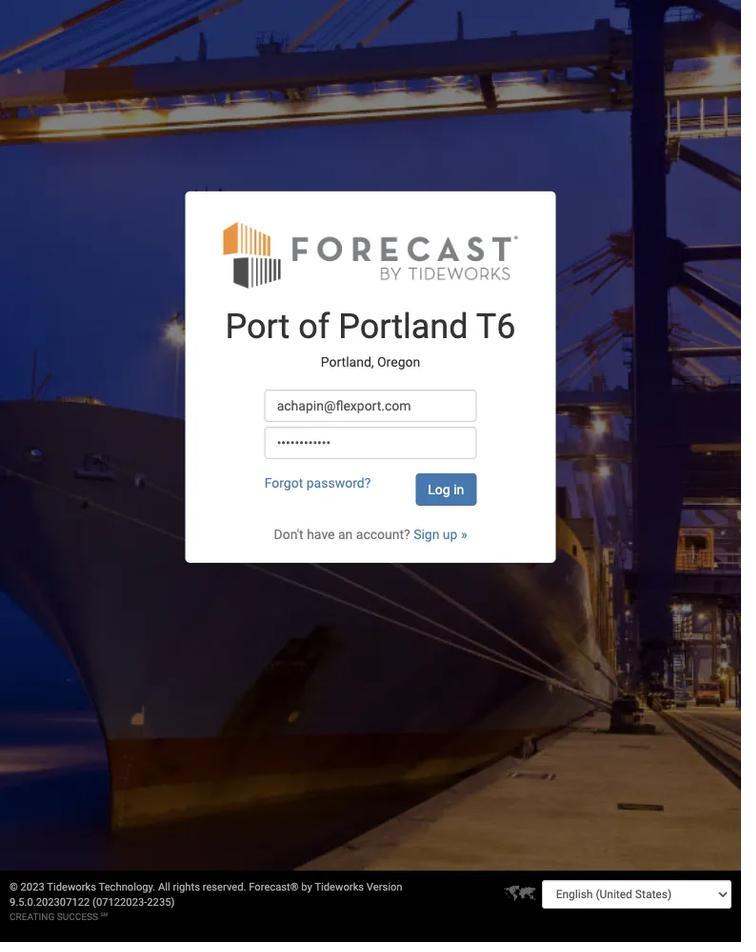 Task type: locate. For each thing, give the bounding box(es) containing it.
technology.
[[99, 882, 156, 894]]

forgot
[[265, 475, 303, 491]]

1 tideworks from the left
[[47, 882, 96, 894]]

of
[[299, 307, 330, 347]]

tideworks right by
[[315, 882, 364, 894]]

© 2023 tideworks technology. all rights reserved.
[[10, 882, 249, 894]]

forgot password? log in
[[265, 475, 465, 497]]

t6
[[476, 307, 516, 347]]

1 horizontal spatial tideworks
[[315, 882, 364, 894]]

(07122023-
[[93, 897, 147, 910]]

by
[[302, 882, 313, 894]]

creating
[[10, 912, 55, 923]]

tideworks up 9.5.0.202307122
[[47, 882, 96, 894]]

reserved.
[[203, 882, 246, 894]]

version
[[367, 882, 403, 894]]

in
[[454, 482, 465, 497]]

tideworks
[[47, 882, 96, 894], [315, 882, 364, 894]]

an
[[338, 527, 353, 542]]

have
[[307, 527, 335, 542]]

portland
[[339, 307, 469, 347]]

forecast® by tideworks image
[[224, 220, 518, 290]]

forecast®
[[249, 882, 299, 894]]

log
[[428, 482, 451, 497]]

2023
[[21, 882, 45, 894]]

port of portland t6 portland, oregon
[[226, 307, 516, 370]]

2 tideworks from the left
[[315, 882, 364, 894]]

tideworks inside forecast® by tideworks version 9.5.0.202307122 (07122023-2235) creating success ℠
[[315, 882, 364, 894]]

forgot password? link
[[265, 475, 371, 491]]

0 horizontal spatial tideworks
[[47, 882, 96, 894]]



Task type: vqa. For each thing, say whether or not it's contained in the screenshot.
Line: in the MEDU7918325 40' HIGH CUBE DRY CONTAINER (40DH) Owning Line: MSC
no



Task type: describe. For each thing, give the bounding box(es) containing it.
tideworks for by
[[315, 882, 364, 894]]

success
[[57, 912, 98, 923]]

portland,
[[321, 355, 374, 370]]

sign
[[414, 527, 440, 542]]

9.5.0.202307122
[[10, 897, 90, 910]]

2235)
[[147, 897, 175, 910]]

password?
[[307, 475, 371, 491]]

don't have an account? sign up »
[[274, 527, 468, 542]]

oregon
[[378, 355, 421, 370]]

don't
[[274, 527, 304, 542]]

tideworks for 2023
[[47, 882, 96, 894]]

all
[[158, 882, 170, 894]]

port
[[226, 307, 290, 347]]

forecast® by tideworks version 9.5.0.202307122 (07122023-2235) creating success ℠
[[10, 882, 403, 923]]

»
[[461, 527, 468, 542]]

©
[[10, 882, 18, 894]]

log in button
[[416, 474, 477, 506]]

Password password field
[[265, 427, 477, 459]]

Email or username text field
[[265, 390, 477, 422]]

rights
[[173, 882, 200, 894]]

up
[[443, 527, 458, 542]]

sign up » link
[[414, 527, 468, 542]]

account?
[[356, 527, 411, 542]]

℠
[[101, 912, 108, 923]]



